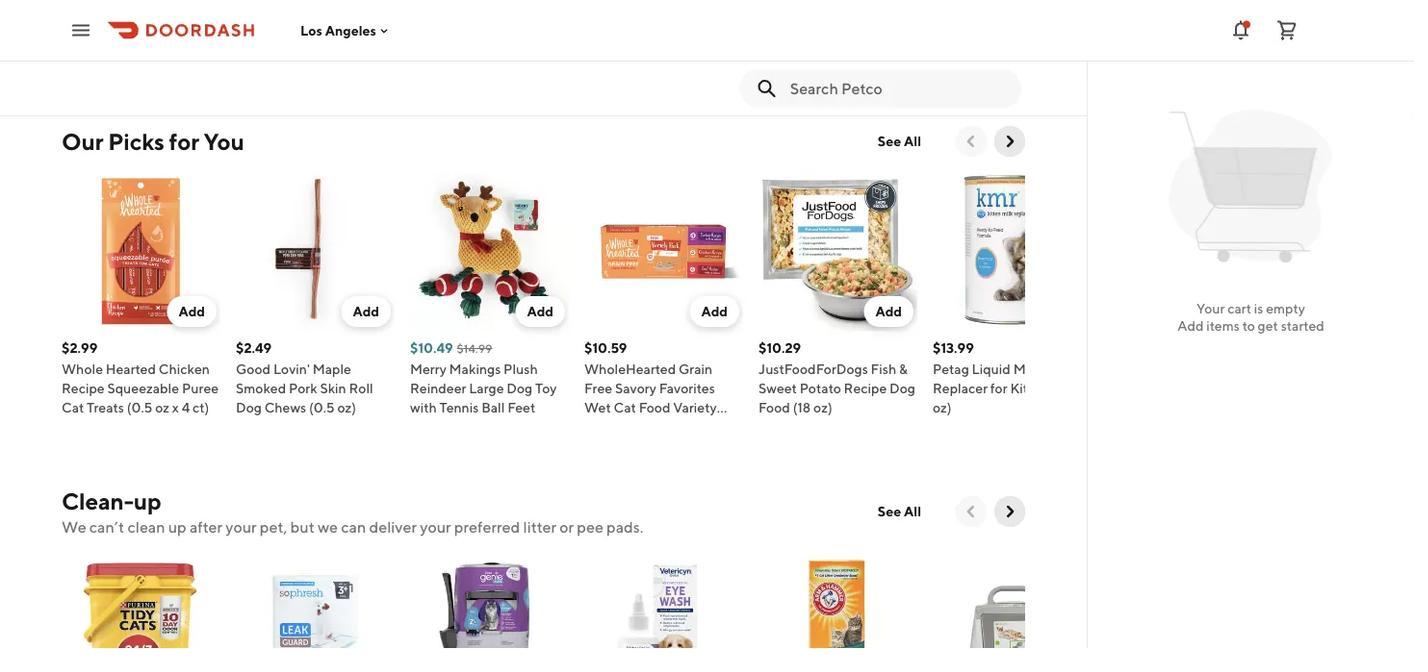 Task type: describe. For each thing, give the bounding box(es) containing it.
oz) inside $13.99 petag liquid milk replacer for kittens (11 oz)
[[933, 400, 952, 416]]

food for savory
[[639, 400, 670, 416]]

vetericyn plus all animal eye wash (3 oz) image
[[584, 553, 743, 650]]

see for next button of carousel image
[[878, 133, 901, 149]]

litter genie plus disposal system silver cat litter image
[[410, 553, 569, 650]]

lovin'
[[273, 361, 310, 377]]

12
[[670, 419, 682, 435]]

merry makings plush reindeer large dog toy with tennis ball feet image
[[410, 172, 569, 331]]

petag liquid milk replacer for kittens (11 oz) image
[[933, 172, 1092, 331]]

makings inside $10.49 $14.99 merry makings plush reindeer large dog toy with tennis ball feet
[[449, 361, 501, 377]]

clean-
[[62, 488, 134, 515]]

see all for see all "link" associated with next button of carousel icon
[[878, 504, 921, 520]]

2 your from the left
[[420, 518, 451, 537]]

add inside your cart is empty add items to get started
[[1177, 318, 1204, 334]]

large
[[469, 381, 504, 397]]

1 your from the left
[[225, 518, 257, 537]]

decor
[[299, 21, 337, 37]]

can
[[341, 518, 366, 537]]

picks
[[108, 128, 164, 155]]

bed
[[115, 40, 140, 56]]

0 horizontal spatial up
[[134, 488, 161, 515]]

chews
[[264, 400, 306, 416]]

&
[[899, 361, 908, 377]]

buffalo
[[933, 21, 977, 37]]

(2.8
[[617, 419, 640, 435]]

dog for large
[[507, 381, 532, 397]]

your cart is empty add items to get started
[[1177, 301, 1324, 334]]

in
[[62, 21, 73, 37]]

pants
[[980, 40, 1015, 56]]

pork
[[289, 381, 317, 397]]

milk
[[1013, 361, 1040, 377]]

after
[[190, 518, 222, 537]]

recipe inside $2.99 whole hearted chicken recipe squeezable puree cat treats (0.5 oz x 4 ct)
[[62, 381, 105, 397]]

essentials
[[121, 1, 182, 17]]

angeles
[[325, 22, 376, 38]]

for inside $13.99 petag liquid milk replacer for kittens (11 oz)
[[990, 381, 1007, 397]]

items
[[1206, 318, 1240, 334]]

add for $2.99 whole hearted chicken recipe squeezable puree cat treats (0.5 oz x 4 ct)
[[178, 304, 205, 320]]

reindeer
[[410, 381, 466, 397]]

roll
[[349, 381, 373, 397]]

pads.
[[607, 518, 643, 537]]

we
[[62, 518, 86, 537]]

$2.99 whole hearted chicken recipe squeezable puree cat treats (0.5 oz x 4 ct)
[[62, 340, 219, 416]]

whole hearted chicken recipe squeezable puree cat treats (0.5 oz x 4 ct) image
[[62, 172, 220, 331]]

$13.99 petag liquid milk replacer for kittens (11 oz)
[[933, 340, 1072, 416]]

previous button of carousel image for next button of carousel image
[[962, 132, 981, 151]]

but
[[290, 518, 315, 537]]

x inside $2.99 whole hearted chicken recipe squeezable puree cat treats (0.5 oz x 4 ct)
[[172, 400, 179, 416]]

ball
[[481, 400, 505, 416]]

empty
[[1266, 301, 1305, 317]]

potato
[[800, 381, 841, 397]]

fish
[[871, 361, 896, 377]]

savory
[[615, 381, 656, 397]]

(large/extra
[[933, 59, 1011, 75]]

so phresh flip large white with gray cat litter box image
[[933, 553, 1092, 650]]

skin
[[320, 381, 346, 397]]

$10.59 wholehearted grain free savory favorites wet cat food variety pack (2.8 oz x 12 ct)
[[584, 340, 717, 435]]

purina tidy cats scoop 24/7 performance continuous odor control cat litter (35 lb) image
[[62, 553, 220, 650]]

or
[[560, 518, 574, 537]]

x inside $10.59 wholehearted grain free savory favorites wet cat food variety pack (2.8 oz x 12 ct)
[[660, 419, 667, 435]]

cart
[[1227, 301, 1251, 317]]

all for see all "link" associated with next button of carousel icon
[[904, 504, 921, 520]]

cat inside everyyay essentials step in nester 18" x 15" x 5" red cat bed
[[89, 40, 112, 56]]

add for $10.59 wholehearted grain free savory favorites wet cat food variety pack (2.8 oz x 12 ct)
[[701, 304, 728, 320]]

1 horizontal spatial up
[[168, 518, 186, 537]]

replacer
[[933, 381, 988, 397]]

pet
[[1026, 1, 1048, 17]]

plush
[[503, 361, 538, 377]]

justfoodfordogs fish & sweet potato recipe dog food (18 oz) image
[[759, 172, 917, 331]]

your
[[1197, 301, 1225, 317]]

next button of carousel image
[[1000, 502, 1019, 522]]

cat for $2.99 whole hearted chicken recipe squeezable puree cat treats (0.5 oz x 4 ct)
[[62, 400, 84, 416]]

previous button of carousel image for next button of carousel icon
[[962, 502, 981, 522]]

check
[[980, 21, 1020, 37]]

imagitarium 3-level hideaway decor
[[236, 1, 359, 37]]

our
[[62, 128, 103, 155]]

$2.49
[[236, 340, 272, 356]]

merry inside merry makings pet parent buffalo check green pajama pants (large/extra large)
[[933, 1, 969, 17]]

los angeles button
[[300, 22, 392, 38]]

merry makings pet parent buffalo check green pajama pants (large/extra large)
[[933, 1, 1091, 75]]

Search Petco search field
[[790, 78, 1006, 99]]

los
[[300, 22, 322, 38]]

treats
[[87, 400, 124, 416]]

favorites
[[659, 381, 715, 397]]

dog for recipe
[[890, 381, 915, 397]]

ct) inside $10.59 wholehearted grain free savory favorites wet cat food variety pack (2.8 oz x 12 ct)
[[685, 419, 702, 435]]

add for $2.49 good lovin' maple smoked pork skin roll dog chews (0.5 oz)
[[353, 304, 379, 320]]

$10.29 justfoodfordogs fish & sweet potato recipe dog food (18 oz)
[[759, 340, 915, 416]]

3-
[[312, 1, 326, 17]]

step
[[185, 1, 213, 17]]

can't
[[89, 518, 124, 537]]

next button of carousel image
[[1000, 132, 1019, 151]]

chicken
[[159, 361, 210, 377]]

parent
[[1050, 1, 1091, 17]]

liquid
[[972, 361, 1011, 377]]

you
[[204, 128, 244, 155]]

$10.49
[[410, 340, 453, 356]]

see for next button of carousel icon
[[878, 504, 901, 520]]

smoked
[[236, 381, 286, 397]]

everyyay essentials step in nester 18" x 15" x 5" red cat bed
[[62, 1, 213, 56]]

ct) inside $2.99 whole hearted chicken recipe squeezable puree cat treats (0.5 oz x 4 ct)
[[193, 400, 209, 416]]

see all link for next button of carousel image
[[866, 126, 933, 157]]

deliver
[[369, 518, 417, 537]]

15"
[[150, 21, 168, 37]]

wholehearted
[[584, 361, 676, 377]]

imagitarium
[[236, 1, 310, 17]]

litter
[[523, 518, 556, 537]]

merry inside $10.49 $14.99 merry makings plush reindeer large dog toy with tennis ball feet
[[410, 361, 446, 377]]

preferred
[[454, 518, 520, 537]]

get
[[1258, 318, 1278, 334]]



Task type: vqa. For each thing, say whether or not it's contained in the screenshot.
PADS.
yes



Task type: locate. For each thing, give the bounding box(es) containing it.
add down your
[[1177, 318, 1204, 334]]

0 horizontal spatial oz)
[[337, 400, 356, 416]]

1 vertical spatial merry
[[410, 361, 446, 377]]

1 vertical spatial see
[[878, 504, 901, 520]]

wet
[[584, 400, 611, 416]]

1 horizontal spatial makings
[[972, 1, 1023, 17]]

add up plush
[[527, 304, 553, 320]]

1 horizontal spatial dog
[[507, 381, 532, 397]]

green
[[1023, 21, 1061, 37]]

0 horizontal spatial merry
[[410, 361, 446, 377]]

clean-up we can't clean up after your pet, but we can deliver your preferred litter or pee pads.
[[62, 488, 643, 537]]

toy
[[535, 381, 557, 397]]

2 previous button of carousel image from the top
[[962, 502, 981, 522]]

ct)
[[193, 400, 209, 416], [685, 419, 702, 435]]

0 horizontal spatial (0.5
[[127, 400, 153, 416]]

dog inside "$10.29 justfoodfordogs fish & sweet potato recipe dog food (18 oz)"
[[890, 381, 915, 397]]

dog down plush
[[507, 381, 532, 397]]

justfoodfordogs
[[759, 361, 868, 377]]

0 vertical spatial see
[[878, 133, 901, 149]]

dog
[[507, 381, 532, 397], [890, 381, 915, 397], [236, 400, 262, 416]]

food inside "$10.29 justfoodfordogs fish & sweet potato recipe dog food (18 oz)"
[[759, 400, 790, 416]]

oz) down the potato
[[813, 400, 832, 416]]

feet
[[507, 400, 535, 416]]

2 all from the top
[[904, 504, 921, 520]]

0 vertical spatial oz
[[155, 400, 169, 416]]

(0.5 inside $2.49 good lovin' maple smoked pork skin roll dog chews (0.5 oz)
[[309, 400, 335, 416]]

add up "chicken"
[[178, 304, 205, 320]]

1 all from the top
[[904, 133, 921, 149]]

0 items, open order cart image
[[1275, 19, 1299, 42]]

see all for see all "link" for next button of carousel image
[[878, 133, 921, 149]]

2 recipe from the left
[[844, 381, 887, 397]]

1 vertical spatial makings
[[449, 361, 501, 377]]

with
[[410, 400, 437, 416]]

(0.5 inside $2.99 whole hearted chicken recipe squeezable puree cat treats (0.5 oz x 4 ct)
[[127, 400, 153, 416]]

makings up check at the right top
[[972, 1, 1023, 17]]

see all
[[878, 133, 921, 149], [878, 504, 921, 520]]

all for see all "link" for next button of carousel image
[[904, 133, 921, 149]]

2 food from the left
[[759, 400, 790, 416]]

previous button of carousel image
[[962, 132, 981, 151], [962, 502, 981, 522]]

dog inside $2.49 good lovin' maple smoked pork skin roll dog chews (0.5 oz)
[[236, 400, 262, 416]]

merry down "$10.49"
[[410, 361, 446, 377]]

previous button of carousel image left next button of carousel icon
[[962, 502, 981, 522]]

good lovin' maple smoked pork skin roll dog chews (0.5 oz) image
[[236, 172, 395, 331]]

notification bell image
[[1229, 19, 1252, 42]]

0 vertical spatial all
[[904, 133, 921, 149]]

see all link for next button of carousel icon
[[866, 497, 933, 527]]

2 horizontal spatial dog
[[890, 381, 915, 397]]

sweet
[[759, 381, 797, 397]]

pee
[[577, 518, 603, 537]]

makings inside merry makings pet parent buffalo check green pajama pants (large/extra large)
[[972, 1, 1023, 17]]

petag
[[933, 361, 969, 377]]

1 vertical spatial see all
[[878, 504, 921, 520]]

cat inside $2.99 whole hearted chicken recipe squeezable puree cat treats (0.5 oz x 4 ct)
[[62, 400, 84, 416]]

pajama
[[933, 40, 978, 56]]

1 horizontal spatial merry
[[933, 1, 969, 17]]

grain
[[679, 361, 713, 377]]

los angeles
[[300, 22, 376, 38]]

good
[[236, 361, 271, 377]]

0 horizontal spatial oz
[[155, 400, 169, 416]]

add for $10.49 $14.99 merry makings plush reindeer large dog toy with tennis ball feet
[[527, 304, 553, 320]]

up
[[134, 488, 161, 515], [168, 518, 186, 537]]

1 vertical spatial previous button of carousel image
[[962, 502, 981, 522]]

we
[[318, 518, 338, 537]]

1 horizontal spatial oz)
[[813, 400, 832, 416]]

cat inside $10.59 wholehearted grain free savory favorites wet cat food variety pack (2.8 oz x 12 ct)
[[614, 400, 636, 416]]

food for sweet
[[759, 400, 790, 416]]

x left 12
[[660, 419, 667, 435]]

to
[[1242, 318, 1255, 334]]

squeezable
[[107, 381, 179, 397]]

1 vertical spatial ct)
[[685, 419, 702, 435]]

ct) right 12
[[685, 419, 702, 435]]

18"
[[119, 21, 138, 37]]

pack
[[584, 419, 614, 435]]

variety
[[673, 400, 717, 416]]

food down savory
[[639, 400, 670, 416]]

0 horizontal spatial dog
[[236, 400, 262, 416]]

level
[[326, 1, 359, 17]]

open menu image
[[69, 19, 92, 42]]

for down liquid
[[990, 381, 1007, 397]]

empty retail cart image
[[1160, 96, 1341, 277]]

see
[[878, 133, 901, 149], [878, 504, 901, 520]]

1 horizontal spatial food
[[759, 400, 790, 416]]

$10.59
[[584, 340, 627, 356]]

tennis
[[439, 400, 479, 416]]

0 vertical spatial up
[[134, 488, 161, 515]]

oz) inside "$10.29 justfoodfordogs fish & sweet potato recipe dog food (18 oz)"
[[813, 400, 832, 416]]

0 vertical spatial previous button of carousel image
[[962, 132, 981, 151]]

oz left 4
[[155, 400, 169, 416]]

1 food from the left
[[639, 400, 670, 416]]

0 horizontal spatial ct)
[[193, 400, 209, 416]]

so phresh leak guard large dog potty pads (10 ct) image
[[236, 553, 395, 650]]

wholehearted grain free savory favorites wet cat food variety pack (2.8 oz x 12 ct) image
[[584, 172, 743, 331]]

clean
[[127, 518, 165, 537]]

our picks for you
[[62, 128, 244, 155]]

your
[[225, 518, 257, 537], [420, 518, 451, 537]]

our picks for you link
[[62, 126, 244, 157]]

(11
[[1057, 381, 1072, 397]]

1 horizontal spatial cat
[[89, 40, 112, 56]]

0 horizontal spatial for
[[169, 128, 199, 155]]

1 horizontal spatial oz
[[643, 419, 657, 435]]

0 horizontal spatial recipe
[[62, 381, 105, 397]]

red
[[62, 40, 87, 56]]

large)
[[1014, 59, 1053, 75]]

kittens
[[1010, 381, 1054, 397]]

3 oz) from the left
[[933, 400, 952, 416]]

1 recipe from the left
[[62, 381, 105, 397]]

dog down smoked at the left
[[236, 400, 262, 416]]

your left pet, on the bottom left of page
[[225, 518, 257, 537]]

0 vertical spatial ct)
[[193, 400, 209, 416]]

everyyay
[[62, 1, 118, 17]]

recipe
[[62, 381, 105, 397], [844, 381, 887, 397]]

1 see all link from the top
[[866, 126, 933, 157]]

0 horizontal spatial food
[[639, 400, 670, 416]]

started
[[1281, 318, 1324, 334]]

cat down nester
[[89, 40, 112, 56]]

0 vertical spatial merry
[[933, 1, 969, 17]]

1 vertical spatial oz
[[643, 419, 657, 435]]

0 vertical spatial see all link
[[866, 126, 933, 157]]

1 see from the top
[[878, 133, 901, 149]]

up up clean
[[134, 488, 161, 515]]

0 horizontal spatial cat
[[62, 400, 84, 416]]

oz right (2.8
[[643, 419, 657, 435]]

$10.49 $14.99 merry makings plush reindeer large dog toy with tennis ball feet
[[410, 340, 557, 416]]

oz inside $10.59 wholehearted grain free savory favorites wet cat food variety pack (2.8 oz x 12 ct)
[[643, 419, 657, 435]]

x left 4
[[172, 400, 179, 416]]

previous button of carousel image left next button of carousel image
[[962, 132, 981, 151]]

is
[[1254, 301, 1263, 317]]

oz inside $2.99 whole hearted chicken recipe squeezable puree cat treats (0.5 oz x 4 ct)
[[155, 400, 169, 416]]

$13.99
[[933, 340, 974, 356]]

dog down &
[[890, 381, 915, 397]]

add button
[[167, 296, 217, 327], [167, 296, 217, 327], [341, 296, 391, 327], [341, 296, 391, 327], [515, 296, 565, 327], [515, 296, 565, 327], [690, 296, 739, 327], [690, 296, 739, 327], [864, 296, 913, 327], [864, 296, 913, 327]]

1 vertical spatial for
[[990, 381, 1007, 397]]

food inside $10.59 wholehearted grain free savory favorites wet cat food variety pack (2.8 oz x 12 ct)
[[639, 400, 670, 416]]

2 see all from the top
[[878, 504, 921, 520]]

(18
[[793, 400, 811, 416]]

food down sweet
[[759, 400, 790, 416]]

2 oz) from the left
[[813, 400, 832, 416]]

oz) down skin
[[337, 400, 356, 416]]

ct) right 4
[[193, 400, 209, 416]]

0 horizontal spatial your
[[225, 518, 257, 537]]

cat left treats
[[62, 400, 84, 416]]

$2.99
[[62, 340, 97, 356]]

$14.99
[[457, 342, 492, 355]]

$10.29
[[759, 340, 801, 356]]

(0.5 down 'squeezable'
[[127, 400, 153, 416]]

2 horizontal spatial oz)
[[933, 400, 952, 416]]

1 oz) from the left
[[337, 400, 356, 416]]

$2.49 good lovin' maple smoked pork skin roll dog chews (0.5 oz)
[[236, 340, 373, 416]]

1 horizontal spatial recipe
[[844, 381, 887, 397]]

1 vertical spatial all
[[904, 504, 921, 520]]

pet,
[[260, 518, 287, 537]]

free
[[584, 381, 612, 397]]

1 vertical spatial up
[[168, 518, 186, 537]]

add up fish
[[875, 304, 902, 320]]

dog inside $10.49 $14.99 merry makings plush reindeer large dog toy with tennis ball feet
[[507, 381, 532, 397]]

2 horizontal spatial cat
[[614, 400, 636, 416]]

1 horizontal spatial (0.5
[[309, 400, 335, 416]]

x left 5"
[[171, 21, 178, 37]]

add up roll
[[353, 304, 379, 320]]

nester
[[75, 21, 117, 37]]

1 horizontal spatial your
[[420, 518, 451, 537]]

0 vertical spatial makings
[[972, 1, 1023, 17]]

puree
[[182, 381, 219, 397]]

hearted
[[106, 361, 156, 377]]

2 see from the top
[[878, 504, 901, 520]]

cat for $10.59 wholehearted grain free savory favorites wet cat food variety pack (2.8 oz x 12 ct)
[[614, 400, 636, 416]]

add for $10.29 justfoodfordogs fish & sweet potato recipe dog food (18 oz)
[[875, 304, 902, 320]]

1 (0.5 from the left
[[127, 400, 153, 416]]

oz) inside $2.49 good lovin' maple smoked pork skin roll dog chews (0.5 oz)
[[337, 400, 356, 416]]

oz)
[[337, 400, 356, 416], [813, 400, 832, 416], [933, 400, 952, 416]]

see all link
[[866, 126, 933, 157], [866, 497, 933, 527]]

cat up (2.8
[[614, 400, 636, 416]]

recipe down fish
[[844, 381, 887, 397]]

0 vertical spatial see all
[[878, 133, 921, 149]]

oz) down replacer
[[933, 400, 952, 416]]

x
[[140, 21, 147, 37], [171, 21, 178, 37], [172, 400, 179, 416], [660, 419, 667, 435]]

(0.5 down skin
[[309, 400, 335, 416]]

makings down $14.99
[[449, 361, 501, 377]]

recipe inside "$10.29 justfoodfordogs fish & sweet potato recipe dog food (18 oz)"
[[844, 381, 887, 397]]

0 vertical spatial for
[[169, 128, 199, 155]]

x right 18"
[[140, 21, 147, 37]]

(0.5
[[127, 400, 153, 416], [309, 400, 335, 416]]

1 previous button of carousel image from the top
[[962, 132, 981, 151]]

1 see all from the top
[[878, 133, 921, 149]]

add up grain
[[701, 304, 728, 320]]

recipe down whole
[[62, 381, 105, 397]]

arm & hammer cat litter deodorizer with baking soda (30 oz) image
[[759, 553, 917, 650]]

1 horizontal spatial ct)
[[685, 419, 702, 435]]

up left after
[[168, 518, 186, 537]]

0 horizontal spatial makings
[[449, 361, 501, 377]]

merry up buffalo
[[933, 1, 969, 17]]

your right the deliver
[[420, 518, 451, 537]]

2 (0.5 from the left
[[309, 400, 335, 416]]

whole
[[62, 361, 103, 377]]

1 horizontal spatial for
[[990, 381, 1007, 397]]

1 vertical spatial see all link
[[866, 497, 933, 527]]

for left you
[[169, 128, 199, 155]]

maple
[[313, 361, 351, 377]]

5"
[[181, 21, 194, 37]]

2 see all link from the top
[[866, 497, 933, 527]]



